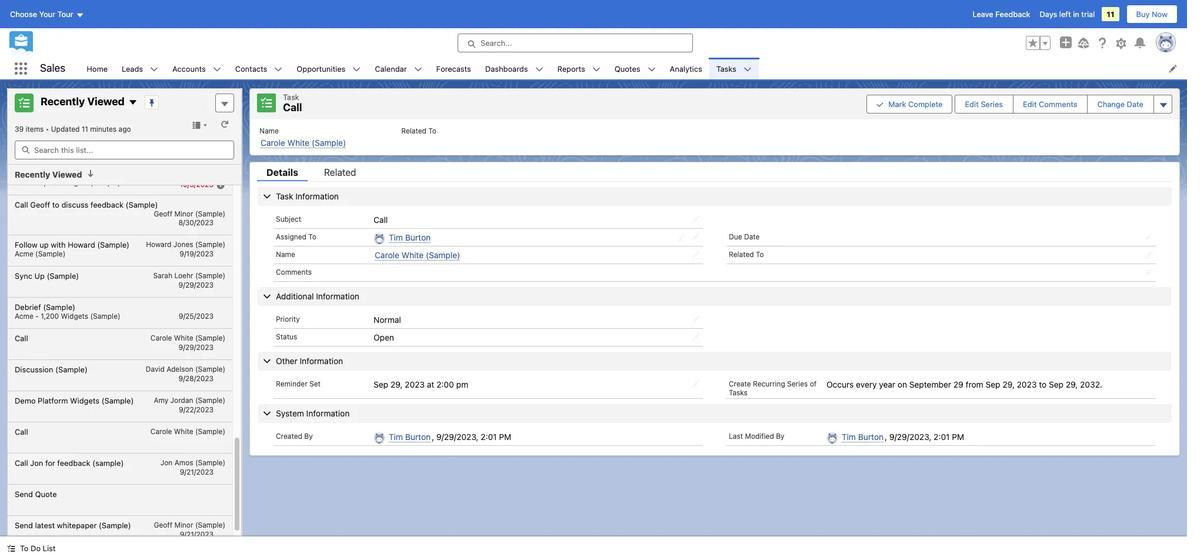 Task type: describe. For each thing, give the bounding box(es) containing it.
minor inside call geoff to discuss feedback (sample) geoff minor (sample) 8/30/2023
[[174, 209, 193, 218]]

call inside call geoff to discuss feedback (sample) geoff minor (sample) 8/30/2023
[[15, 200, 28, 209]]

september
[[910, 379, 951, 389]]

demo platform widgets (sample)
[[15, 396, 134, 405]]

buy
[[1137, 9, 1150, 19]]

information for system information
[[306, 408, 350, 418]]

debrief
[[15, 302, 41, 312]]

choose
[[10, 9, 37, 19]]

debrief (sample)
[[15, 302, 75, 312]]

loehr
[[174, 271, 193, 280]]

related to inside carole white (sample) list
[[401, 126, 436, 135]]

1 acme from the top
[[15, 178, 33, 187]]

choose your tour
[[10, 9, 73, 19]]

acme (sample)
[[15, 249, 65, 258]]

your
[[39, 9, 55, 19]]

1 vertical spatial recently
[[15, 169, 50, 179]]

information for task information
[[296, 191, 339, 201]]

leads link
[[115, 58, 150, 79]]

last modified by
[[729, 432, 785, 441]]

forecasts link
[[429, 58, 478, 79]]

buy now button
[[1127, 5, 1178, 24]]

tasks inside list item
[[717, 64, 737, 73]]

opportunities link
[[290, 58, 353, 79]]

updated
[[51, 125, 80, 134]]

created by
[[276, 432, 313, 441]]

every
[[856, 379, 877, 389]]

1 jon from the left
[[30, 458, 43, 467]]

tim burton link for last modified by
[[842, 432, 884, 442]]

1 vertical spatial related to
[[729, 250, 764, 259]]

recently viewed status
[[15, 125, 51, 134]]

due
[[729, 232, 742, 241]]

occurs
[[827, 379, 854, 389]]

0 vertical spatial group
[[1026, 36, 1051, 50]]

follow
[[15, 240, 38, 249]]

0 horizontal spatial comments
[[276, 268, 312, 276]]

system information button
[[258, 404, 1172, 423]]

series inside button
[[981, 99, 1003, 109]]

other
[[276, 356, 298, 366]]

created
[[276, 432, 302, 441]]

text default image for accounts
[[213, 65, 221, 73]]

text default image for reports
[[592, 65, 601, 73]]

pm
[[456, 379, 468, 389]]

9/29/2023 for sync up (sample)
[[179, 280, 214, 289]]

1 howard from the left
[[68, 240, 95, 249]]

contacts
[[235, 64, 267, 73]]

reminder set
[[276, 379, 321, 388]]

to inside button
[[20, 544, 29, 553]]

to do list
[[20, 544, 56, 553]]

3 29, from the left
[[1066, 379, 1078, 389]]

name for name carole white (sample)
[[259, 126, 279, 135]]

1 vertical spatial carole white (sample)
[[151, 333, 225, 342]]

reports
[[558, 64, 585, 73]]

reports link
[[550, 58, 592, 79]]

2:00
[[437, 379, 454, 389]]

(sample)
[[92, 458, 124, 467]]

additional
[[276, 291, 314, 301]]

leave feedback
[[973, 9, 1031, 19]]

2:01 for created by
[[481, 432, 497, 442]]

minutes
[[90, 125, 117, 134]]

2 vertical spatial carole white (sample)
[[151, 427, 225, 436]]

analytics link
[[663, 58, 709, 79]]

calendar link
[[368, 58, 414, 79]]

whitepaper
[[57, 520, 97, 530]]

carole white (sample) link inside list
[[261, 137, 346, 148]]

10/3/2023
[[180, 180, 214, 189]]

list
[[43, 544, 56, 553]]

1 1,200 from the top
[[41, 178, 59, 187]]

tasks inside create recurring series of tasks
[[729, 388, 748, 397]]

pm for last modified by
[[952, 432, 964, 442]]

details link
[[257, 167, 308, 181]]

related inside carole white (sample) list
[[401, 126, 427, 135]]

up
[[40, 240, 49, 249]]

from
[[966, 379, 984, 389]]

leads
[[122, 64, 143, 73]]

task for call
[[283, 92, 299, 102]]

2 horizontal spatial related
[[729, 250, 754, 259]]

2 jon from the left
[[160, 458, 173, 467]]

leave
[[973, 9, 994, 19]]

mark
[[889, 99, 906, 109]]

tim burton link for created by
[[389, 432, 431, 442]]

leads list item
[[115, 58, 165, 79]]

2 sep from the left
[[986, 379, 1001, 389]]

text default image for dashboards
[[535, 65, 543, 73]]

11 inside recently viewed|tasks|list view element
[[82, 125, 88, 134]]

burton for last modified by
[[858, 432, 884, 442]]

3 sep from the left
[[1049, 379, 1064, 389]]

text default image for quotes
[[648, 65, 656, 73]]

tim burton for created by
[[389, 432, 431, 442]]

(sample) inside name carole white (sample)
[[312, 137, 346, 147]]

29
[[954, 379, 964, 389]]

accounts list item
[[165, 58, 228, 79]]

howard jones (sample)
[[146, 240, 225, 249]]

9/28/2023
[[179, 374, 214, 383]]

0 vertical spatial widgets
[[61, 178, 88, 187]]

quotes
[[615, 64, 640, 73]]

0 vertical spatial viewed
[[87, 95, 125, 108]]

reminder
[[276, 379, 308, 388]]

tim burton for last modified by
[[842, 432, 884, 442]]

occurs every year on september 29 from sep 29, 2023 to sep 29, 2032.
[[827, 379, 1103, 389]]

select an item from this list to open it. list box
[[8, 0, 232, 547]]

geoff down send quote link
[[154, 520, 172, 529]]

choose your tour button
[[9, 5, 84, 24]]

text default image up 'discuss'
[[87, 169, 95, 178]]

demo
[[15, 396, 36, 405]]

items
[[26, 125, 44, 134]]

edit comments button
[[1014, 95, 1087, 113]]

text default image for contacts
[[274, 65, 283, 73]]

0 vertical spatial recently
[[41, 95, 85, 108]]

1 vertical spatial recently viewed
[[15, 169, 82, 179]]

platform
[[38, 396, 68, 405]]

feedback inside call geoff to discuss feedback (sample) geoff minor (sample) 8/30/2023
[[91, 200, 124, 209]]

none search field inside recently viewed|tasks|list view element
[[15, 141, 234, 159]]

dashboards list item
[[478, 58, 550, 79]]

follow up with howard (sample)
[[15, 240, 129, 249]]

2 acme - 1,200 widgets (sample) from the top
[[15, 312, 120, 320]]

tasks list item
[[709, 58, 759, 79]]

date for due date
[[744, 232, 760, 241]]

to inside call geoff to discuss feedback (sample) geoff minor (sample) 8/30/2023
[[52, 200, 59, 209]]

accounts link
[[165, 58, 213, 79]]

discussion
[[15, 365, 53, 374]]

subject
[[276, 214, 301, 223]]

white inside name carole white (sample)
[[287, 137, 310, 147]]

1 acme - 1,200 widgets (sample) from the top
[[15, 178, 120, 187]]

tim for last modified by
[[842, 432, 856, 442]]

create
[[729, 379, 751, 388]]

task information button
[[258, 187, 1172, 206]]

information for other information
[[300, 356, 343, 366]]

sarah
[[153, 271, 172, 280]]

tour
[[57, 9, 73, 19]]

at
[[427, 379, 434, 389]]

task call
[[283, 92, 302, 114]]

now
[[1152, 9, 1168, 19]]

burton for created by
[[405, 432, 431, 442]]

2 - from the top
[[35, 312, 39, 320]]

discussion (sample)
[[15, 365, 88, 374]]

1 vertical spatial widgets
[[61, 312, 88, 320]]

buy now
[[1137, 9, 1168, 19]]

related link
[[315, 167, 366, 181]]

david
[[146, 365, 165, 373]]

opportunities
[[297, 64, 346, 73]]

list containing home
[[80, 58, 1187, 79]]

home
[[87, 64, 108, 73]]

2:01 for last modified by
[[934, 432, 950, 442]]

edit for edit series
[[965, 99, 979, 109]]

, 9/29/2023, 2:01 pm for created by
[[432, 432, 511, 442]]

sarah loehr (sample)
[[153, 271, 225, 280]]

change date button
[[1088, 95, 1153, 113]]

text default image for tasks
[[744, 65, 752, 73]]

text default image up ago
[[128, 98, 138, 107]]

0 vertical spatial recently viewed
[[41, 95, 125, 108]]

geoff left 8/30/2023
[[154, 209, 172, 218]]

, for created by
[[432, 432, 434, 442]]



Task type: locate. For each thing, give the bounding box(es) containing it.
1 pm from the left
[[499, 432, 511, 442]]

9/25/2023
[[179, 312, 214, 320]]

pm for created by
[[499, 432, 511, 442]]

name up details on the left of the page
[[259, 126, 279, 135]]

1 - from the top
[[35, 178, 39, 187]]

1 horizontal spatial pm
[[952, 432, 964, 442]]

for
[[45, 458, 55, 467]]

sep left 2032.
[[1049, 379, 1064, 389]]

acme - 1,200 widgets (sample) down sync up (sample)
[[15, 312, 120, 320]]

home link
[[80, 58, 115, 79]]

text default image
[[213, 65, 221, 73], [274, 65, 283, 73], [353, 65, 361, 73], [592, 65, 601, 73], [744, 65, 752, 73], [7, 544, 15, 553]]

1 horizontal spatial sep
[[986, 379, 1001, 389]]

carole white (sample) list
[[250, 119, 1180, 155]]

tim burton link
[[389, 232, 431, 243], [389, 432, 431, 442], [842, 432, 884, 442]]

1 2023 from the left
[[405, 379, 425, 389]]

text default image inside calendar list item
[[414, 65, 422, 73]]

2:01
[[481, 432, 497, 442], [934, 432, 950, 442]]

0 vertical spatial acme - 1,200 widgets (sample)
[[15, 178, 120, 187]]

name for name
[[276, 250, 295, 259]]

0 vertical spatial series
[[981, 99, 1003, 109]]

information inside dropdown button
[[316, 291, 359, 301]]

assigned
[[276, 232, 307, 241]]

0 vertical spatial 1,200
[[41, 178, 59, 187]]

jordan
[[170, 396, 193, 405]]

29,
[[391, 379, 403, 389], [1003, 379, 1015, 389], [1066, 379, 1078, 389]]

viewed up 'discuss'
[[52, 169, 82, 179]]

2 horizontal spatial 29,
[[1066, 379, 1078, 389]]

0 horizontal spatial 2023
[[405, 379, 425, 389]]

by right modified
[[776, 432, 785, 441]]

information inside 'dropdown button'
[[300, 356, 343, 366]]

1 sep from the left
[[374, 379, 388, 389]]

text default image inside to do list button
[[7, 544, 15, 553]]

widgets up 'discuss'
[[61, 178, 88, 187]]

change date
[[1098, 99, 1144, 109]]

series inside create recurring series of tasks
[[787, 379, 808, 388]]

text default image inside leads list item
[[150, 65, 158, 73]]

1 by from the left
[[304, 432, 313, 441]]

task information
[[276, 191, 339, 201]]

1 vertical spatial viewed
[[52, 169, 82, 179]]

contacts list item
[[228, 58, 290, 79]]

minor
[[174, 209, 193, 218], [174, 520, 193, 529]]

date right the due
[[744, 232, 760, 241]]

0 vertical spatial related to
[[401, 126, 436, 135]]

dashboards
[[485, 64, 528, 73]]

0 vertical spatial send
[[15, 489, 33, 499]]

text default image right calendar
[[414, 65, 422, 73]]

1 horizontal spatial viewed
[[87, 95, 125, 108]]

series left of
[[787, 379, 808, 388]]

text default image left reports
[[535, 65, 543, 73]]

leave feedback link
[[973, 9, 1031, 19]]

1 horizontal spatial carole white (sample) link
[[375, 250, 460, 261]]

acme left up
[[15, 249, 33, 258]]

8/30/2023
[[179, 218, 214, 227]]

1 vertical spatial date
[[744, 232, 760, 241]]

information up set
[[300, 356, 343, 366]]

name inside name carole white (sample)
[[259, 126, 279, 135]]

0 horizontal spatial series
[[787, 379, 808, 388]]

1 edit from the left
[[965, 99, 979, 109]]

edit right edit series button
[[1023, 99, 1037, 109]]

other information
[[276, 356, 343, 366]]

39
[[15, 125, 24, 134]]

1 horizontal spatial jon
[[160, 458, 173, 467]]

1 send from the top
[[15, 489, 33, 499]]

, down year
[[885, 432, 887, 442]]

9/29/2023 for call
[[179, 343, 214, 352]]

2 9/29/2023, from the left
[[890, 432, 932, 442]]

2023 left at
[[405, 379, 425, 389]]

0 vertical spatial carole white (sample) link
[[261, 137, 346, 148]]

2 by from the left
[[776, 432, 785, 441]]

acme - 1,200 widgets (sample) up 'discuss'
[[15, 178, 120, 187]]

0 horizontal spatial viewed
[[52, 169, 82, 179]]

0 vertical spatial feedback
[[91, 200, 124, 209]]

1 horizontal spatial series
[[981, 99, 1003, 109]]

recently
[[41, 95, 85, 108], [15, 169, 50, 179]]

1 9/29/2023 from the top
[[179, 280, 214, 289]]

1 vertical spatial group
[[867, 94, 1173, 114]]

•
[[46, 125, 49, 134]]

by
[[304, 432, 313, 441], [776, 432, 785, 441]]

do
[[31, 544, 41, 553]]

1 vertical spatial carole white (sample) link
[[375, 250, 460, 261]]

tasks up system information dropdown button
[[729, 388, 748, 397]]

0 horizontal spatial carole white (sample) link
[[261, 137, 346, 148]]

text default image for leads
[[150, 65, 158, 73]]

edit right complete in the top of the page
[[965, 99, 979, 109]]

1 vertical spatial acme
[[15, 249, 33, 258]]

1 vertical spatial name
[[276, 250, 295, 259]]

2 2:01 from the left
[[934, 432, 950, 442]]

information for additional information
[[316, 291, 359, 301]]

0 horizontal spatial ,
[[432, 432, 434, 442]]

additional information button
[[258, 287, 1172, 306]]

0 horizontal spatial howard
[[68, 240, 95, 249]]

9/21/2023 down geoff minor (sample)
[[180, 530, 214, 539]]

acme for 9/19/2023
[[15, 249, 33, 258]]

recently up updated
[[41, 95, 85, 108]]

9/29/2023 up david adelson (sample)
[[179, 343, 214, 352]]

assigned to
[[276, 232, 316, 241]]

1 horizontal spatial ,
[[885, 432, 887, 442]]

forecasts
[[436, 64, 471, 73]]

0 horizontal spatial 11
[[82, 125, 88, 134]]

acme
[[15, 178, 33, 187], [15, 249, 33, 258], [15, 312, 33, 320]]

9/29/2023, for created by
[[437, 432, 479, 442]]

2 edit from the left
[[1023, 99, 1037, 109]]

1 vertical spatial 9/21/2023
[[180, 530, 214, 539]]

text default image right leads
[[150, 65, 158, 73]]

2 horizontal spatial sep
[[1049, 379, 1064, 389]]

1 vertical spatial 9/29/2023
[[179, 343, 214, 352]]

2 pm from the left
[[952, 432, 964, 442]]

send for send quote
[[15, 489, 33, 499]]

2 9/29/2023 from the top
[[179, 343, 214, 352]]

series left edit comments
[[981, 99, 1003, 109]]

1 vertical spatial to
[[1039, 379, 1047, 389]]

date right change at the top right of the page
[[1127, 99, 1144, 109]]

0 vertical spatial to
[[52, 200, 59, 209]]

howard
[[68, 240, 95, 249], [146, 240, 172, 249]]

2 9/21/2023 from the top
[[180, 530, 214, 539]]

date for change date
[[1127, 99, 1144, 109]]

2032.
[[1080, 379, 1103, 389]]

1 29, from the left
[[391, 379, 403, 389]]

search... button
[[458, 34, 693, 52]]

1,200 down •
[[41, 178, 59, 187]]

text default image for opportunities
[[353, 65, 361, 73]]

9/29/2023 down sarah loehr (sample)
[[179, 280, 214, 289]]

edit for edit comments
[[1023, 99, 1037, 109]]

contacts link
[[228, 58, 274, 79]]

9/29/2023, for last modified by
[[890, 432, 932, 442]]

up
[[34, 271, 45, 280]]

widgets right platform
[[70, 396, 99, 405]]

9/22/2023
[[179, 405, 214, 414]]

1 vertical spatial tasks
[[729, 388, 748, 397]]

29, right from
[[1003, 379, 1015, 389]]

recently viewed up 'discuss'
[[15, 169, 82, 179]]

0 vertical spatial related
[[401, 126, 427, 135]]

0 vertical spatial task
[[283, 92, 299, 102]]

text default image for calendar
[[414, 65, 422, 73]]

by right created
[[304, 432, 313, 441]]

0 horizontal spatial by
[[304, 432, 313, 441]]

2 vertical spatial related
[[729, 250, 754, 259]]

system
[[276, 408, 304, 418]]

task for information
[[276, 191, 293, 201]]

carole inside name carole white (sample)
[[261, 137, 285, 147]]

, 9/29/2023, 2:01 pm for last modified by
[[885, 432, 964, 442]]

task inside dropdown button
[[276, 191, 293, 201]]

1 2:01 from the left
[[481, 432, 497, 442]]

1 vertical spatial 11
[[82, 125, 88, 134]]

edit series button
[[956, 95, 1013, 113]]

group
[[1026, 36, 1051, 50], [867, 94, 1173, 114]]

2 vertical spatial acme
[[15, 312, 33, 320]]

jon amos (sample)
[[160, 458, 225, 467]]

1 vertical spatial acme - 1,200 widgets (sample)
[[15, 312, 120, 320]]

1 , 9/29/2023, 2:01 pm from the left
[[432, 432, 511, 442]]

0 horizontal spatial 9/29/2023,
[[437, 432, 479, 442]]

send quote link
[[8, 485, 232, 515]]

call jon for feedback (sample)
[[15, 458, 124, 467]]

1 horizontal spatial 11
[[1107, 9, 1115, 19]]

9/21/2023 for call jon for feedback (sample)
[[180, 467, 214, 476]]

0 vertical spatial 9/21/2023
[[180, 467, 214, 476]]

1 , from the left
[[432, 432, 434, 442]]

29, left at
[[391, 379, 403, 389]]

, 9/29/2023, 2:01 pm down september
[[885, 432, 964, 442]]

reports list item
[[550, 58, 608, 79]]

analytics
[[670, 64, 702, 73]]

text default image inside accounts list item
[[213, 65, 221, 73]]

1 vertical spatial 1,200
[[41, 312, 59, 320]]

2 1,200 from the top
[[41, 312, 59, 320]]

howard right the with
[[68, 240, 95, 249]]

acme down 39 at left
[[15, 178, 33, 187]]

edit comments
[[1023, 99, 1078, 109]]

system information
[[276, 408, 350, 418]]

task inside task call
[[283, 92, 299, 102]]

1 horizontal spatial howard
[[146, 240, 172, 249]]

0 horizontal spatial 2:01
[[481, 432, 497, 442]]

9/29/2023, down pm
[[437, 432, 479, 442]]

information down related link at the top left of page
[[296, 191, 339, 201]]

geoff left 'discuss'
[[30, 200, 50, 209]]

0 vertical spatial name
[[259, 126, 279, 135]]

0 vertical spatial acme
[[15, 178, 33, 187]]

0 vertical spatial comments
[[1039, 99, 1078, 109]]

sync up (sample)
[[15, 271, 79, 280]]

11 left minutes
[[82, 125, 88, 134]]

1 vertical spatial series
[[787, 379, 808, 388]]

acme down sync
[[15, 312, 33, 320]]

send for send latest whitepaper (sample)
[[15, 520, 33, 530]]

tim for created by
[[389, 432, 403, 442]]

1 minor from the top
[[174, 209, 193, 218]]

comments up additional
[[276, 268, 312, 276]]

0 horizontal spatial date
[[744, 232, 760, 241]]

recently down recently viewed status
[[15, 169, 50, 179]]

0 horizontal spatial related
[[324, 167, 356, 177]]

1 horizontal spatial related
[[401, 126, 427, 135]]

0 horizontal spatial 29,
[[391, 379, 403, 389]]

0 vertical spatial carole white (sample)
[[375, 250, 460, 260]]

1 horizontal spatial 2023
[[1017, 379, 1037, 389]]

sales
[[40, 62, 65, 74]]

0 horizontal spatial related to
[[401, 126, 436, 135]]

2 howard from the left
[[146, 240, 172, 249]]

1 vertical spatial -
[[35, 312, 39, 320]]

sep down open
[[374, 379, 388, 389]]

1,200 down sync up (sample)
[[41, 312, 59, 320]]

1 horizontal spatial 9/29/2023,
[[890, 432, 932, 442]]

modified
[[745, 432, 774, 441]]

Search Recently Viewed list view. search field
[[15, 141, 234, 159]]

1 horizontal spatial date
[[1127, 99, 1144, 109]]

latest
[[35, 520, 55, 530]]

None search field
[[15, 141, 234, 159]]

priority
[[276, 315, 300, 324]]

2 , from the left
[[885, 432, 887, 442]]

normal
[[374, 315, 401, 325]]

comments left change at the top right of the page
[[1039, 99, 1078, 109]]

acme for 9/25/2023
[[15, 312, 33, 320]]

text default image inside tasks list item
[[744, 65, 752, 73]]

send left "latest"
[[15, 520, 33, 530]]

2 , 9/29/2023, 2:01 pm from the left
[[885, 432, 964, 442]]

9/29/2023
[[179, 280, 214, 289], [179, 343, 214, 352]]

feedback right for
[[57, 458, 90, 467]]

comments inside button
[[1039, 99, 1078, 109]]

1 vertical spatial task
[[276, 191, 293, 201]]

9/29/2023,
[[437, 432, 479, 442], [890, 432, 932, 442]]

calendar
[[375, 64, 407, 73]]

0 horizontal spatial sep
[[374, 379, 388, 389]]

recently viewed up 39 items • updated 11 minutes ago at the left of the page
[[41, 95, 125, 108]]

series
[[981, 99, 1003, 109], [787, 379, 808, 388]]

0 vertical spatial tasks
[[717, 64, 737, 73]]

2 acme from the top
[[15, 249, 33, 258]]

opportunities list item
[[290, 58, 368, 79]]

status
[[276, 332, 297, 341]]

, down at
[[432, 432, 434, 442]]

send latest whitepaper (sample)
[[15, 520, 131, 530]]

0 vertical spatial 11
[[1107, 9, 1115, 19]]

1 9/29/2023, from the left
[[437, 432, 479, 442]]

text default image inside dashboards list item
[[535, 65, 543, 73]]

jon left for
[[30, 458, 43, 467]]

carole
[[261, 137, 285, 147], [375, 250, 399, 260], [151, 333, 172, 342], [151, 427, 172, 436]]

1 horizontal spatial edit
[[1023, 99, 1037, 109]]

task up name carole white (sample)
[[283, 92, 299, 102]]

to
[[52, 200, 59, 209], [1039, 379, 1047, 389]]

0 horizontal spatial to
[[52, 200, 59, 209]]

widgets
[[61, 178, 88, 187], [61, 312, 88, 320], [70, 396, 99, 405]]

9/21/2023
[[180, 467, 214, 476], [180, 530, 214, 539]]

set
[[310, 379, 321, 388]]

2 minor from the top
[[174, 520, 193, 529]]

text default image inside the reports list item
[[592, 65, 601, 73]]

howard left jones
[[146, 240, 172, 249]]

date inside button
[[1127, 99, 1144, 109]]

3 acme from the top
[[15, 312, 33, 320]]

0 horizontal spatial edit
[[965, 99, 979, 109]]

widgets right "debrief"
[[61, 312, 88, 320]]

feedback right 'discuss'
[[91, 200, 124, 209]]

send left quote
[[15, 489, 33, 499]]

0 horizontal spatial jon
[[30, 458, 43, 467]]

1 horizontal spatial 29,
[[1003, 379, 1015, 389]]

- down up
[[35, 312, 39, 320]]

, 9/29/2023, 2:01 pm
[[432, 432, 511, 442], [885, 432, 964, 442]]

2023
[[405, 379, 425, 389], [1017, 379, 1037, 389]]

related to
[[401, 126, 436, 135], [729, 250, 764, 259]]

2 2023 from the left
[[1017, 379, 1037, 389]]

left
[[1060, 9, 1071, 19]]

1 horizontal spatial comments
[[1039, 99, 1078, 109]]

details
[[267, 167, 298, 177]]

to left 2032.
[[1039, 379, 1047, 389]]

to
[[429, 126, 436, 135], [308, 232, 316, 241], [756, 250, 764, 259], [20, 544, 29, 553]]

text default image inside 'opportunities' list item
[[353, 65, 361, 73]]

0 horizontal spatial pm
[[499, 432, 511, 442]]

viewed up minutes
[[87, 95, 125, 108]]

2 send from the top
[[15, 520, 33, 530]]

quotes list item
[[608, 58, 663, 79]]

, for last modified by
[[885, 432, 887, 442]]

name down assigned
[[276, 250, 295, 259]]

11 right "trial"
[[1107, 9, 1115, 19]]

edit series
[[965, 99, 1003, 109]]

to inside carole white (sample) list
[[429, 126, 436, 135]]

1 horizontal spatial related to
[[729, 250, 764, 259]]

white inside carole white (sample) link
[[402, 250, 424, 260]]

text default image
[[150, 65, 158, 73], [414, 65, 422, 73], [535, 65, 543, 73], [648, 65, 656, 73], [128, 98, 138, 107], [87, 169, 95, 178]]

change
[[1098, 99, 1125, 109]]

text default image inside the 'contacts' list item
[[274, 65, 283, 73]]

29, left 2032.
[[1066, 379, 1078, 389]]

tasks right 'analytics'
[[717, 64, 737, 73]]

9/21/2023 for send latest whitepaper (sample)
[[180, 530, 214, 539]]

1 vertical spatial related
[[324, 167, 356, 177]]

amy
[[154, 396, 168, 405]]

9/21/2023 down "jon amos (sample)"
[[180, 467, 214, 476]]

information down set
[[306, 408, 350, 418]]

1 vertical spatial comments
[[276, 268, 312, 276]]

ago
[[119, 125, 131, 134]]

edit inside edit series button
[[965, 99, 979, 109]]

1 horizontal spatial 2:01
[[934, 432, 950, 442]]

2 vertical spatial widgets
[[70, 396, 99, 405]]

send quote
[[15, 489, 57, 499]]

0 vertical spatial date
[[1127, 99, 1144, 109]]

1 vertical spatial minor
[[174, 520, 193, 529]]

information right additional
[[316, 291, 359, 301]]

open
[[374, 332, 394, 342]]

9/29/2023, down on
[[890, 432, 932, 442]]

list
[[80, 58, 1187, 79]]

recently viewed|tasks|list view element
[[7, 0, 242, 547]]

- down items
[[35, 178, 39, 187]]

text default image inside quotes list item
[[648, 65, 656, 73]]

to left 'discuss'
[[52, 200, 59, 209]]

with
[[51, 240, 66, 249]]

2023 right from
[[1017, 379, 1037, 389]]

sep 29, 2023 at 2:00 pm
[[374, 379, 468, 389]]

1 horizontal spatial , 9/29/2023, 2:01 pm
[[885, 432, 964, 442]]

0 vertical spatial 9/29/2023
[[179, 280, 214, 289]]

1 horizontal spatial to
[[1039, 379, 1047, 389]]

name
[[259, 126, 279, 135], [276, 250, 295, 259]]

calendar list item
[[368, 58, 429, 79]]

0 vertical spatial -
[[35, 178, 39, 187]]

group containing mark complete
[[867, 94, 1173, 114]]

1 vertical spatial feedback
[[57, 458, 90, 467]]

1 horizontal spatial by
[[776, 432, 785, 441]]

, 9/29/2023, 2:01 pm down pm
[[432, 432, 511, 442]]

jon left "amos"
[[160, 458, 173, 467]]

text default image right quotes in the top right of the page
[[648, 65, 656, 73]]

1 vertical spatial send
[[15, 520, 33, 530]]

dashboards link
[[478, 58, 535, 79]]

2 29, from the left
[[1003, 379, 1015, 389]]

in
[[1073, 9, 1080, 19]]

geoff minor (sample)
[[154, 520, 225, 529]]

task down details link
[[276, 191, 293, 201]]

discuss
[[61, 200, 88, 209]]

edit inside edit comments button
[[1023, 99, 1037, 109]]

accounts
[[172, 64, 206, 73]]

sep right from
[[986, 379, 1001, 389]]

1 9/21/2023 from the top
[[180, 467, 214, 476]]

0 horizontal spatial , 9/29/2023, 2:01 pm
[[432, 432, 511, 442]]

viewed
[[87, 95, 125, 108], [52, 169, 82, 179]]



Task type: vqa. For each thing, say whether or not it's contained in the screenshot.


